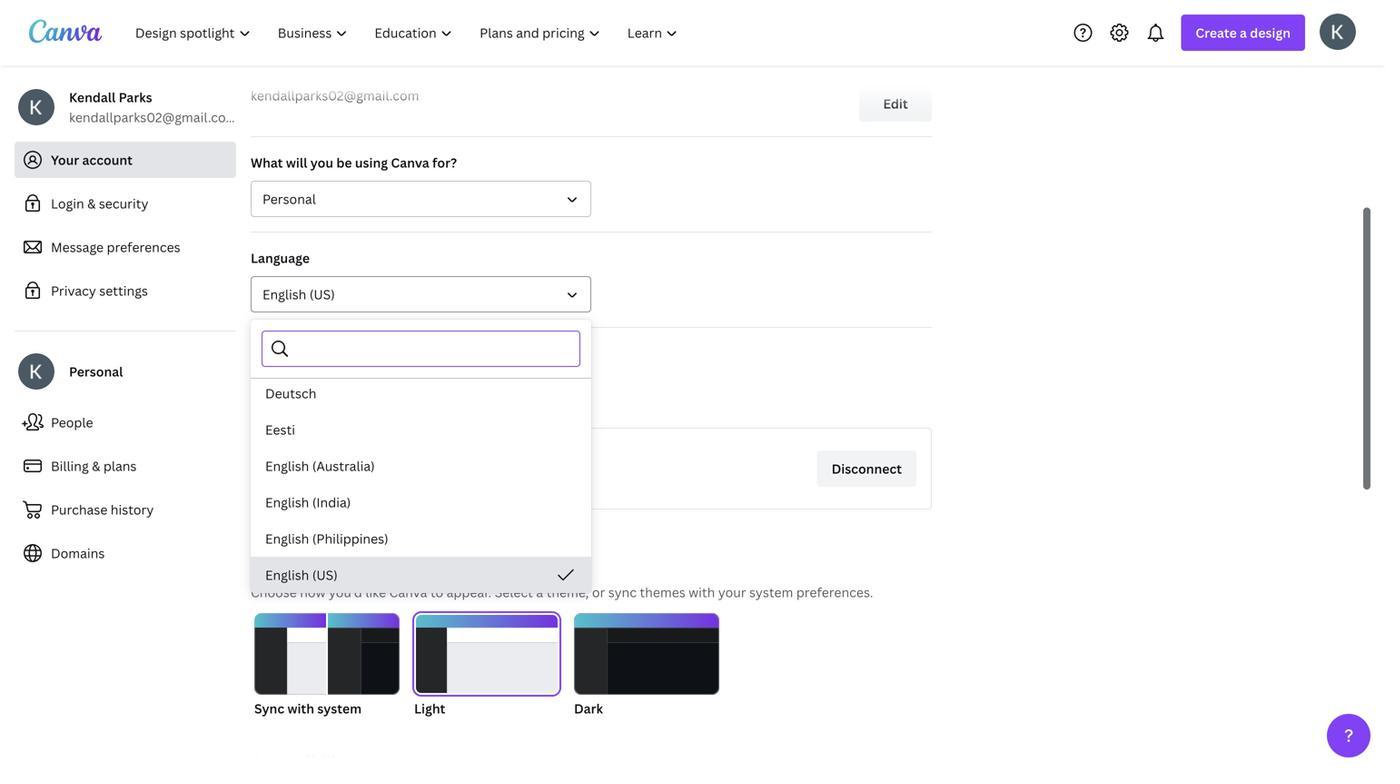 Task type: describe. For each thing, give the bounding box(es) containing it.
will
[[286, 154, 308, 171]]

system inside the theme choose how you'd like canva to appear. select a theme, or sync themes with your system preferences.
[[750, 584, 794, 601]]

you'd
[[329, 584, 363, 601]]

privacy
[[51, 282, 96, 299]]

(india)
[[312, 494, 351, 511]]

you for that
[[334, 395, 357, 412]]

for?
[[433, 154, 457, 171]]

using
[[355, 154, 388, 171]]

1 vertical spatial canva
[[453, 395, 491, 412]]

you for will
[[311, 154, 334, 171]]

english (australia) option
[[251, 448, 592, 484]]

canva for theme
[[389, 584, 427, 601]]

eesti option
[[251, 412, 592, 448]]

sync with system
[[254, 700, 362, 717]]

with inside the theme choose how you'd like canva to appear. select a theme, or sync themes with your system preferences.
[[689, 584, 716, 601]]

deutsch option
[[251, 375, 592, 412]]

(australia)
[[312, 458, 375, 475]]

choose
[[251, 584, 297, 601]]

billing
[[51, 458, 89, 475]]

eesti
[[265, 421, 295, 438]]

plans
[[103, 458, 137, 475]]

Language: English (US) button
[[251, 276, 592, 313]]

billing & plans link
[[15, 448, 236, 484]]

disconnect button
[[818, 451, 917, 487]]

english for english (australia) button
[[265, 458, 309, 475]]

english (us) inside 'option'
[[265, 567, 338, 584]]

use
[[360, 395, 381, 412]]

0 horizontal spatial kendallparks02@gmail.com
[[69, 109, 238, 126]]

domains
[[51, 545, 105, 562]]

accounts
[[361, 345, 418, 362]]

social
[[322, 345, 358, 362]]

login
[[51, 195, 84, 212]]

that
[[306, 395, 331, 412]]

domains link
[[15, 535, 236, 572]]

with inside 'button'
[[288, 700, 314, 717]]

in
[[422, 395, 434, 412]]

billing & plans
[[51, 458, 137, 475]]

0 horizontal spatial personal
[[69, 363, 123, 380]]

dark
[[574, 700, 603, 717]]

english for english (philippines) button
[[265, 530, 309, 548]]

your
[[719, 584, 747, 601]]

english (us) button
[[251, 557, 592, 593]]

kendall parks image
[[1320, 13, 1357, 50]]

message preferences
[[51, 239, 181, 256]]

a inside the theme choose how you'd like canva to appear. select a theme, or sync themes with your system preferences.
[[536, 584, 544, 601]]

english (philippines)
[[265, 530, 389, 548]]

to inside the theme choose how you'd like canva to appear. select a theme, or sync themes with your system preferences.
[[431, 584, 444, 601]]

your account
[[51, 151, 133, 169]]

top level navigation element
[[124, 15, 694, 51]]

privacy settings
[[51, 282, 148, 299]]

edit button
[[860, 85, 932, 122]]

sync
[[609, 584, 637, 601]]

to left log at the left bottom of the page
[[385, 395, 398, 412]]

settings
[[99, 282, 148, 299]]

message preferences link
[[15, 229, 236, 265]]

your
[[51, 151, 79, 169]]

Personal button
[[251, 181, 592, 217]]

what will you be using canva for?
[[251, 154, 457, 171]]

login & security link
[[15, 185, 236, 222]]

eesti button
[[251, 412, 592, 448]]

privacy settings link
[[15, 273, 236, 309]]

(philippines)
[[312, 530, 389, 548]]

how
[[300, 584, 326, 601]]

system inside 'button'
[[318, 700, 362, 717]]

account
[[82, 151, 133, 169]]

Sync with system button
[[254, 613, 400, 719]]

preferences.
[[797, 584, 874, 601]]

a inside dropdown button
[[1241, 24, 1248, 41]]

sync
[[254, 700, 285, 717]]

preferences
[[107, 239, 181, 256]]

english for "english (india)" button at the left bottom of page
[[265, 494, 309, 511]]

english (us) option
[[251, 557, 592, 593]]



Task type: vqa. For each thing, say whether or not it's contained in the screenshot.
Search search box
no



Task type: locate. For each thing, give the bounding box(es) containing it.
history
[[111, 501, 154, 518]]

english left (india)
[[265, 494, 309, 511]]

google
[[332, 452, 375, 469]]

connected
[[251, 345, 319, 362]]

english (us) down the language
[[263, 286, 335, 303]]

to right in in the bottom of the page
[[437, 395, 450, 412]]

english (us) down english (philippines) in the left bottom of the page
[[265, 567, 338, 584]]

canva inside the theme choose how you'd like canva to appear. select a theme, or sync themes with your system preferences.
[[389, 584, 427, 601]]

select
[[495, 584, 533, 601]]

& left plans
[[92, 458, 100, 475]]

what
[[251, 154, 283, 171]]

personal inside button
[[263, 190, 316, 208]]

theme,
[[547, 584, 589, 601]]

0 horizontal spatial with
[[288, 700, 314, 717]]

be
[[337, 154, 352, 171]]

system right your on the right bottom
[[750, 584, 794, 601]]

personal
[[263, 190, 316, 208], [69, 363, 123, 380]]

message
[[51, 239, 104, 256]]

purchase history
[[51, 501, 154, 518]]

1 horizontal spatial system
[[750, 584, 794, 601]]

appear.
[[447, 584, 492, 601]]

1 vertical spatial (us)
[[312, 567, 338, 584]]

people link
[[15, 404, 236, 441]]

0 vertical spatial kendallparks02@gmail.com
[[251, 87, 419, 104]]

english down english (philippines) in the left bottom of the page
[[265, 567, 309, 584]]

create a design
[[1196, 24, 1291, 41]]

purchase history link
[[15, 492, 236, 528]]

system
[[750, 584, 794, 601], [318, 700, 362, 717]]

english (philippines) option
[[251, 521, 592, 557]]

english (india) button
[[251, 484, 592, 521]]

english (us)
[[263, 286, 335, 303], [265, 567, 338, 584]]

like
[[366, 584, 386, 601]]

0 vertical spatial system
[[750, 584, 794, 601]]

your account link
[[15, 142, 236, 178]]

with
[[689, 584, 716, 601], [288, 700, 314, 717]]

disconnect
[[832, 460, 902, 478]]

english for english (us) button
[[263, 286, 307, 303]]

edit
[[884, 95, 908, 112]]

english down the language
[[263, 286, 307, 303]]

connected social accounts
[[251, 345, 418, 362]]

themes
[[640, 584, 686, 601]]

Light button
[[414, 613, 560, 719]]

& right login on the left top of page
[[87, 195, 96, 212]]

1 vertical spatial personal
[[69, 363, 123, 380]]

1 vertical spatial &
[[92, 458, 100, 475]]

1 horizontal spatial a
[[1241, 24, 1248, 41]]

0 vertical spatial with
[[689, 584, 716, 601]]

& for login
[[87, 195, 96, 212]]

1 horizontal spatial kendallparks02@gmail.com
[[251, 87, 419, 104]]

create a design button
[[1182, 15, 1306, 51]]

personal down will
[[263, 190, 316, 208]]

you
[[311, 154, 334, 171], [334, 395, 357, 412]]

canva
[[391, 154, 430, 171], [453, 395, 491, 412], [389, 584, 427, 601]]

canva for what
[[391, 154, 430, 171]]

1 vertical spatial system
[[318, 700, 362, 717]]

kendall parks kendallparks02@gmail.com
[[69, 89, 238, 126]]

deutsch button
[[251, 375, 592, 412]]

to
[[385, 395, 398, 412], [437, 395, 450, 412], [431, 584, 444, 601]]

or
[[592, 584, 606, 601]]

(us)
[[310, 286, 335, 303], [312, 567, 338, 584]]

english (australia)
[[265, 458, 375, 475]]

language
[[251, 249, 310, 267]]

0 vertical spatial english (us)
[[263, 286, 335, 303]]

canva right in in the bottom of the page
[[453, 395, 491, 412]]

kendallparks02@gmail.com
[[251, 87, 419, 104], [69, 109, 238, 126]]

1 vertical spatial kendallparks02@gmail.com
[[69, 109, 238, 126]]

personal up people
[[69, 363, 123, 380]]

2 vertical spatial canva
[[389, 584, 427, 601]]

kendallparks02@gmail.com down parks
[[69, 109, 238, 126]]

0 vertical spatial canva
[[391, 154, 430, 171]]

(us) down english (philippines) in the left bottom of the page
[[312, 567, 338, 584]]

Dark button
[[574, 613, 720, 719]]

a left design
[[1241, 24, 1248, 41]]

you left use
[[334, 395, 357, 412]]

english inside 'option'
[[265, 567, 309, 584]]

light
[[414, 700, 446, 717]]

0 vertical spatial you
[[311, 154, 334, 171]]

parks
[[119, 89, 152, 106]]

with left your on the right bottom
[[689, 584, 716, 601]]

to left appear.
[[431, 584, 444, 601]]

1 vertical spatial a
[[536, 584, 544, 601]]

log
[[401, 395, 419, 412]]

1 vertical spatial with
[[288, 700, 314, 717]]

canva right like
[[389, 584, 427, 601]]

&
[[87, 195, 96, 212], [92, 458, 100, 475]]

0 vertical spatial &
[[87, 195, 96, 212]]

1 horizontal spatial personal
[[263, 190, 316, 208]]

create
[[1196, 24, 1238, 41]]

theme
[[251, 553, 305, 575]]

english inside 'option'
[[265, 494, 309, 511]]

a
[[1241, 24, 1248, 41], [536, 584, 544, 601]]

english (india) option
[[251, 484, 592, 521]]

(us) inside english (us) button
[[312, 567, 338, 584]]

english (australia) button
[[251, 448, 592, 484]]

deutsch
[[265, 385, 317, 402]]

english (philippines) button
[[251, 521, 592, 557]]

services that you use to log in to canva
[[251, 395, 491, 412]]

theme choose how you'd like canva to appear. select a theme, or sync themes with your system preferences.
[[251, 553, 874, 601]]

you left be
[[311, 154, 334, 171]]

0 vertical spatial (us)
[[310, 286, 335, 303]]

0 horizontal spatial a
[[536, 584, 544, 601]]

None search field
[[298, 332, 569, 366]]

security
[[99, 195, 149, 212]]

system right sync
[[318, 700, 362, 717]]

0 horizontal spatial system
[[318, 700, 362, 717]]

& for billing
[[92, 458, 100, 475]]

english inside button
[[265, 458, 309, 475]]

english
[[263, 286, 307, 303], [265, 458, 309, 475], [265, 494, 309, 511], [265, 530, 309, 548], [265, 567, 309, 584]]

kendallparks02@gmail.com up be
[[251, 87, 419, 104]]

(us) down the language
[[310, 286, 335, 303]]

people
[[51, 414, 93, 431]]

1 horizontal spatial with
[[689, 584, 716, 601]]

kendall
[[69, 89, 116, 106]]

with right sync
[[288, 700, 314, 717]]

0 vertical spatial a
[[1241, 24, 1248, 41]]

purchase
[[51, 501, 108, 518]]

english (india)
[[265, 494, 351, 511]]

english up theme on the left of page
[[265, 530, 309, 548]]

a right select
[[536, 584, 544, 601]]

canva left for?
[[391, 154, 430, 171]]

english down the eesti
[[265, 458, 309, 475]]

design
[[1251, 24, 1291, 41]]

0 vertical spatial personal
[[263, 190, 316, 208]]

(us) inside english (us) button
[[310, 286, 335, 303]]

1 vertical spatial you
[[334, 395, 357, 412]]

services
[[251, 395, 303, 412]]

1 vertical spatial english (us)
[[265, 567, 338, 584]]

login & security
[[51, 195, 149, 212]]



